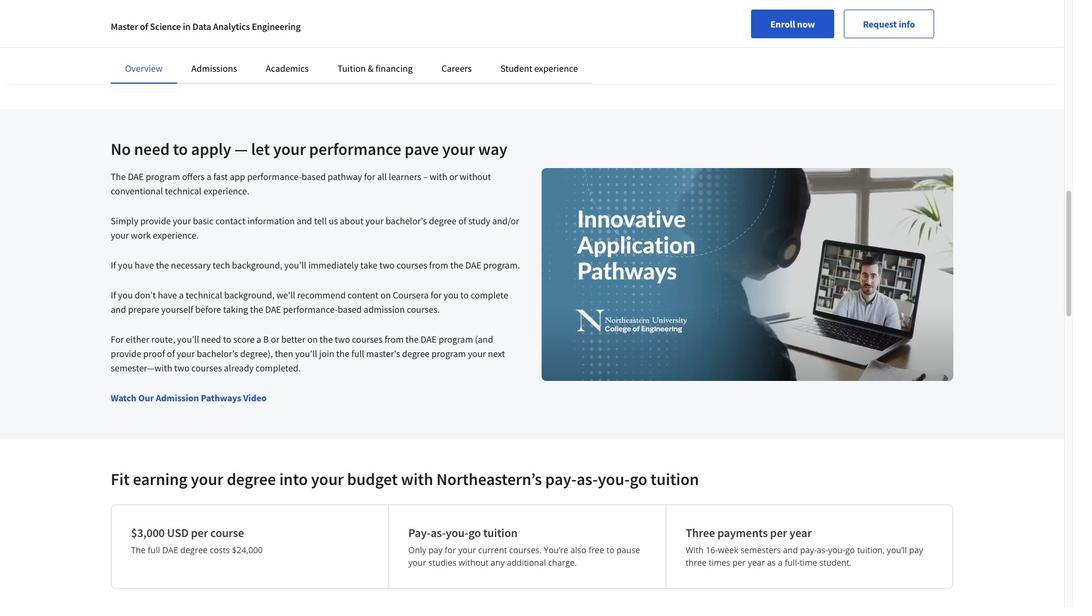 Task type: describe. For each thing, give the bounding box(es) containing it.
0 vertical spatial you'll
[[284, 259, 307, 271]]

for
[[111, 334, 124, 346]]

semester—with
[[111, 362, 172, 374]]

a inside 'complete the dae program in as little as 18 months of full- time study,  or build a schedule around your current commitments'
[[212, 12, 217, 24]]

all
[[377, 171, 387, 183]]

semesters
[[741, 545, 781, 556]]

the right join
[[336, 348, 350, 360]]

analytics
[[213, 20, 250, 32]]

us
[[329, 215, 338, 227]]

1 vertical spatial year
[[748, 558, 765, 569]]

master's
[[366, 348, 400, 360]]

simply
[[111, 215, 138, 227]]

student experience
[[501, 62, 578, 74]]

to up offers
[[173, 138, 188, 160]]

pay-as-you-go tuition only pay for your current courses. you're also free to pause your studies without any additional charge.
[[409, 526, 641, 569]]

the dae program offers a fast app performance-based pathway for all learners – with or without conventional technical experience.
[[111, 171, 491, 197]]

have inside if you don't have a technical background, we'll recommend content on coursera for you to complete and prepare yourself before taking the dae performance-based admission courses.
[[158, 289, 177, 301]]

courses. inside pay-as-you-go tuition only pay for your current courses. you're also free to pause your studies without any additional charge.
[[510, 545, 542, 556]]

the inside 'complete the dae program in as little as 18 months of full- time study,  or build a schedule around your current commitments'
[[174, 0, 187, 10]]

three payments per year with 16-week semesters and pay-as-you-go tuition, you'll pay three times per year as a full-time student.
[[686, 526, 924, 569]]

studies
[[429, 558, 457, 569]]

0 horizontal spatial in
[[183, 20, 191, 32]]

only
[[409, 545, 427, 556]]

your down '(and'
[[468, 348, 486, 360]]

2 horizontal spatial courses
[[397, 259, 427, 271]]

simply provide your basic contact information and tell us about your bachelor's degree of study and/or your work experience.
[[111, 215, 520, 241]]

for inside the dae program offers a fast app performance-based pathway for all learners – with or without conventional technical experience.
[[364, 171, 375, 183]]

based inside if you don't have a technical background, we'll recommend content on coursera for you to complete and prepare yourself before taking the dae performance-based admission courses.
[[338, 304, 362, 316]]

three payments per year list item
[[667, 506, 944, 589]]

already
[[224, 362, 254, 374]]

1 horizontal spatial per
[[733, 558, 746, 569]]

the up join
[[320, 334, 333, 346]]

program inside the dae program offers a fast app performance-based pathway for all learners – with or without conventional technical experience.
[[146, 171, 180, 183]]

need inside for either route, you'll need to score a b or better on the two courses from the dae program (and provide proof of your bachelor's degree), then you'll join the full master's degree program your next semester—with two courses already completed.
[[201, 334, 221, 346]]

info
[[899, 18, 916, 30]]

also
[[571, 545, 587, 556]]

courses. inside if you don't have a technical background, we'll recommend content on coursera for you to complete and prepare yourself before taking the dae performance-based admission courses.
[[407, 304, 440, 316]]

full inside $3,000 usd per course the full dae degree costs $24,000
[[148, 545, 160, 556]]

costs
[[210, 545, 230, 556]]

pathway
[[328, 171, 362, 183]]

or inside for either route, you'll need to score a b or better on the two courses from the dae program (and provide proof of your bachelor's degree), then you'll join the full master's degree program your next semester—with two courses already completed.
[[271, 334, 279, 346]]

list containing $3,000 usd per course
[[111, 505, 954, 590]]

from inside for either route, you'll need to score a b or better on the two courses from the dae program (and provide proof of your bachelor's degree), then you'll join the full master's degree program your next semester—with two courses already completed.
[[385, 334, 404, 346]]

next
[[488, 348, 505, 360]]

the inside the dae program offers a fast app performance-based pathway for all learners – with or without conventional technical experience.
[[111, 171, 126, 183]]

0 horizontal spatial have
[[135, 259, 154, 271]]

you- inside pay-as-you-go tuition only pay for your current courses. you're also free to pause your studies without any additional charge.
[[446, 526, 469, 541]]

0 vertical spatial tuition
[[651, 469, 699, 490]]

pay-
[[409, 526, 431, 541]]

completed.
[[256, 362, 301, 374]]

complete the dae program in as little as 18 months of full- time study,  or build a schedule around your current commitments
[[133, 0, 365, 38]]

—
[[235, 138, 248, 160]]

the left program.
[[450, 259, 464, 271]]

your right earning
[[191, 469, 224, 490]]

little
[[264, 0, 282, 10]]

watch our admission pathways video
[[111, 392, 267, 404]]

1 vertical spatial with
[[401, 469, 433, 490]]

build
[[190, 12, 211, 24]]

a inside if you don't have a technical background, we'll recommend content on coursera for you to complete and prepare yourself before taking the dae performance-based admission courses.
[[179, 289, 184, 301]]

as- inside pay-as-you-go tuition only pay for your current courses. you're also free to pause your studies without any additional charge.
[[431, 526, 446, 541]]

to inside pay-as-you-go tuition only pay for your current courses. you're also free to pause your studies without any additional charge.
[[607, 545, 615, 556]]

for inside pay-as-you-go tuition only pay for your current courses. you're also free to pause your studies without any additional charge.
[[445, 545, 456, 556]]

your down only at the bottom of the page
[[409, 558, 426, 569]]

pay inside three payments per year with 16-week semesters and pay-as-you-go tuition, you'll pay three times per year as a full-time student.
[[910, 545, 924, 556]]

let
[[251, 138, 270, 160]]

student
[[501, 62, 533, 74]]

performance- inside the dae program offers a fast app performance-based pathway for all learners – with or without conventional technical experience.
[[247, 171, 302, 183]]

a inside three payments per year with 16-week semesters and pay-as-you-go tuition, you'll pay three times per year as a full-time student.
[[778, 558, 783, 569]]

18
[[295, 0, 304, 10]]

basic
[[193, 215, 214, 227]]

program inside 'complete the dae program in as little as 18 months of full- time study,  or build a schedule around your current commitments'
[[207, 0, 242, 10]]

you'll inside three payments per year with 16-week semesters and pay-as-you-go tuition, you'll pay three times per year as a full-time student.
[[887, 545, 908, 556]]

app
[[230, 171, 245, 183]]

recommend
[[297, 289, 346, 301]]

performance
[[309, 138, 402, 160]]

$24,000
[[232, 545, 263, 556]]

program left '(and'
[[439, 334, 473, 346]]

on inside for either route, you'll need to score a b or better on the two courses from the dae program (and provide proof of your bachelor's degree), then you'll join the full master's degree program your next semester—with two courses already completed.
[[307, 334, 318, 346]]

then
[[275, 348, 293, 360]]

either
[[126, 334, 149, 346]]

charge.
[[548, 558, 577, 569]]

pay-as-you-go tuition list item
[[389, 506, 667, 589]]

conventional
[[111, 185, 163, 197]]

background, for technical
[[224, 289, 275, 301]]

experience
[[535, 62, 578, 74]]

program left next
[[432, 348, 466, 360]]

of inside 'complete the dae program in as little as 18 months of full- time study,  or build a schedule around your current commitments'
[[339, 0, 347, 10]]

additional
[[507, 558, 546, 569]]

your inside 'complete the dae program in as little as 18 months of full- time study,  or build a schedule around your current commitments'
[[288, 12, 306, 24]]

as inside three payments per year with 16-week semesters and pay-as-you-go tuition, you'll pay three times per year as a full-time student.
[[768, 558, 776, 569]]

pay- for and
[[801, 545, 817, 556]]

admission
[[156, 392, 199, 404]]

you'll
[[295, 348, 317, 360]]

per for course
[[191, 526, 208, 541]]

full- inside 'complete the dae program in as little as 18 months of full- time study,  or build a schedule around your current commitments'
[[349, 0, 365, 10]]

northeastern's
[[437, 469, 542, 490]]

watch our admission pathways video link
[[111, 392, 267, 404]]

months
[[306, 0, 337, 10]]

time inside 'complete the dae program in as little as 18 months of full- time study,  or build a schedule around your current commitments'
[[133, 12, 152, 24]]

to inside for either route, you'll need to score a b or better on the two courses from the dae program (and provide proof of your bachelor's degree), then you'll join the full master's degree program your next semester—with two courses already completed.
[[223, 334, 231, 346]]

watch
[[111, 392, 136, 404]]

academics
[[266, 62, 309, 74]]

time inside three payments per year with 16-week semesters and pay-as-you-go tuition, you'll pay three times per year as a full-time student.
[[800, 558, 818, 569]]

0 horizontal spatial two
[[174, 362, 190, 374]]

necessary
[[171, 259, 211, 271]]

apply
[[191, 138, 231, 160]]

schedule
[[219, 12, 255, 24]]

admissions
[[192, 62, 237, 74]]

no need to apply — let your performance pave your way
[[111, 138, 508, 160]]

about
[[340, 215, 364, 227]]

–
[[423, 171, 428, 183]]

enroll
[[771, 18, 796, 30]]

to inside if you don't have a technical background, we'll recommend content on coursera for you to complete and prepare yourself before taking the dae performance-based admission courses.
[[461, 289, 469, 301]]

0 vertical spatial two
[[380, 259, 395, 271]]

don't
[[135, 289, 156, 301]]

tuition & financing link
[[338, 62, 413, 74]]

score
[[233, 334, 255, 346]]

careers
[[442, 62, 472, 74]]

tell
[[314, 215, 327, 227]]

your right only at the bottom of the page
[[459, 545, 476, 556]]

1 horizontal spatial as
[[284, 0, 293, 10]]

dae inside $3,000 usd per course the full dae degree costs $24,000
[[162, 545, 178, 556]]

around
[[257, 12, 286, 24]]

dae left program.
[[466, 259, 482, 271]]

fast
[[213, 171, 228, 183]]

your right the let
[[273, 138, 306, 160]]

your right into
[[311, 469, 344, 490]]

better
[[281, 334, 306, 346]]

you for don't
[[118, 289, 133, 301]]

your left the basic at the left
[[173, 215, 191, 227]]

if for if you have the necessary tech background, you'll immediately take two courses from the dae program.
[[111, 259, 116, 271]]

you for have
[[118, 259, 133, 271]]

free
[[589, 545, 605, 556]]

0 horizontal spatial courses
[[191, 362, 222, 374]]

with
[[686, 545, 704, 556]]



Task type: vqa. For each thing, say whether or not it's contained in the screenshot.
search box
no



Task type: locate. For each thing, give the bounding box(es) containing it.
0 vertical spatial current
[[308, 12, 338, 24]]

0 horizontal spatial experience.
[[153, 229, 199, 241]]

and right semesters
[[783, 545, 798, 556]]

2 vertical spatial and
[[783, 545, 798, 556]]

2 horizontal spatial per
[[771, 526, 788, 541]]

the up conventional
[[111, 171, 126, 183]]

pay- for northeastern's
[[546, 469, 577, 490]]

you'll right "tuition,"
[[887, 545, 908, 556]]

technical inside if you don't have a technical background, we'll recommend content on coursera for you to complete and prepare yourself before taking the dae performance-based admission courses.
[[186, 289, 222, 301]]

0 horizontal spatial pay-
[[546, 469, 577, 490]]

the left necessary
[[156, 259, 169, 271]]

in inside 'complete the dae program in as little as 18 months of full- time study,  or build a schedule around your current commitments'
[[244, 0, 251, 10]]

current inside 'complete the dae program in as little as 18 months of full- time study,  or build a schedule around your current commitments'
[[308, 12, 338, 24]]

program up schedule
[[207, 0, 242, 10]]

0 vertical spatial year
[[790, 526, 812, 541]]

admission
[[364, 304, 405, 316]]

current inside pay-as-you-go tuition only pay for your current courses. you're also free to pause your studies without any additional charge.
[[479, 545, 507, 556]]

master of science in data analytics engineering
[[111, 20, 301, 32]]

learners
[[389, 171, 422, 183]]

your right about
[[366, 215, 384, 227]]

dae up conventional
[[128, 171, 144, 183]]

dae inside for either route, you'll need to score a b or better on the two courses from the dae program (and provide proof of your bachelor's degree), then you'll join the full master's degree program your next semester—with two courses already completed.
[[421, 334, 437, 346]]

1 horizontal spatial in
[[244, 0, 251, 10]]

experience. inside simply provide your basic contact information and tell us about your bachelor's degree of study and/or your work experience.
[[153, 229, 199, 241]]

full- inside three payments per year with 16-week semesters and pay-as-you-go tuition, you'll pay three times per year as a full-time student.
[[785, 558, 800, 569]]

and inside three payments per year with 16-week semesters and pay-as-you-go tuition, you'll pay three times per year as a full-time student.
[[783, 545, 798, 556]]

2 pay from the left
[[910, 545, 924, 556]]

you- for three payments per year with 16-week semesters and pay-as-you-go tuition, you'll pay three times per year as a full-time student.
[[829, 545, 846, 556]]

2 horizontal spatial you-
[[829, 545, 846, 556]]

per up semesters
[[771, 526, 788, 541]]

go for three payments per year with 16-week semesters and pay-as-you-go tuition, you'll pay three times per year as a full-time student.
[[846, 545, 855, 556]]

0 horizontal spatial on
[[307, 334, 318, 346]]

go inside three payments per year with 16-week semesters and pay-as-you-go tuition, you'll pay three times per year as a full-time student.
[[846, 545, 855, 556]]

usd
[[167, 526, 189, 541]]

program
[[207, 0, 242, 10], [146, 171, 180, 183], [439, 334, 473, 346], [432, 348, 466, 360]]

in left data
[[183, 20, 191, 32]]

or inside the dae program offers a fast app performance-based pathway for all learners – with or without conventional technical experience.
[[450, 171, 458, 183]]

0 vertical spatial go
[[630, 469, 648, 490]]

admissions link
[[192, 62, 237, 74]]

pathways
[[201, 392, 241, 404]]

dae down coursera
[[421, 334, 437, 346]]

overview link
[[125, 62, 163, 74]]

pay-
[[546, 469, 577, 490], [801, 545, 817, 556]]

background, inside if you don't have a technical background, we'll recommend content on coursera for you to complete and prepare yourself before taking the dae performance-based admission courses.
[[224, 289, 275, 301]]

tuition
[[338, 62, 366, 74]]

1 horizontal spatial courses.
[[510, 545, 542, 556]]

0 vertical spatial experience.
[[204, 185, 250, 197]]

1 vertical spatial as-
[[431, 526, 446, 541]]

dae down usd
[[162, 545, 178, 556]]

2 horizontal spatial for
[[445, 545, 456, 556]]

pay- inside three payments per year with 16-week semesters and pay-as-you-go tuition, you'll pay three times per year as a full-time student.
[[801, 545, 817, 556]]

into
[[279, 469, 308, 490]]

1 horizontal spatial pay-
[[801, 545, 817, 556]]

1 vertical spatial pay-
[[801, 545, 817, 556]]

you'll up we'll
[[284, 259, 307, 271]]

student.
[[820, 558, 852, 569]]

go for fit earning your degree into your budget with northeastern's pay-as-you-go tuition
[[630, 469, 648, 490]]

degree inside simply provide your basic contact information and tell us about your bachelor's degree of study and/or your work experience.
[[429, 215, 457, 227]]

1 horizontal spatial or
[[271, 334, 279, 346]]

0 vertical spatial you-
[[598, 469, 630, 490]]

immediately
[[308, 259, 359, 271]]

a left fast
[[207, 171, 212, 183]]

work
[[131, 229, 151, 241]]

2 horizontal spatial you'll
[[887, 545, 908, 556]]

pay
[[429, 545, 443, 556], [910, 545, 924, 556]]

now
[[798, 18, 816, 30]]

and left prepare
[[111, 304, 126, 316]]

three
[[686, 558, 707, 569]]

full left master's
[[352, 348, 364, 360]]

time down complete
[[133, 12, 152, 24]]

or
[[180, 12, 188, 24], [450, 171, 458, 183], [271, 334, 279, 346]]

earning
[[133, 469, 188, 490]]

information
[[248, 215, 295, 227]]

a up yourself
[[179, 289, 184, 301]]

taking
[[223, 304, 248, 316]]

dae up build
[[189, 0, 205, 10]]

no
[[111, 138, 131, 160]]

background, up taking
[[224, 289, 275, 301]]

video
[[243, 392, 267, 404]]

2 if from the top
[[111, 289, 116, 301]]

experience. down fast
[[204, 185, 250, 197]]

0 horizontal spatial need
[[134, 138, 170, 160]]

degree inside for either route, you'll need to score a b or better on the two courses from the dae program (and provide proof of your bachelor's degree), then you'll join the full master's degree program your next semester—with two courses already completed.
[[402, 348, 430, 360]]

with right –
[[430, 171, 448, 183]]

and inside if you don't have a technical background, we'll recommend content on coursera for you to complete and prepare yourself before taking the dae performance-based admission courses.
[[111, 304, 126, 316]]

1 vertical spatial go
[[469, 526, 481, 541]]

time left student.
[[800, 558, 818, 569]]

0 horizontal spatial go
[[469, 526, 481, 541]]

of right master
[[140, 20, 148, 32]]

science
[[150, 20, 181, 32]]

0 vertical spatial pay-
[[546, 469, 577, 490]]

per for year
[[771, 526, 788, 541]]

degree inside $3,000 usd per course the full dae degree costs $24,000
[[180, 545, 208, 556]]

0 horizontal spatial from
[[385, 334, 404, 346]]

if for if you don't have a technical background, we'll recommend content on coursera for you to complete and prepare yourself before taking the dae performance-based admission courses.
[[111, 289, 116, 301]]

provide up work
[[140, 215, 171, 227]]

&
[[368, 62, 374, 74]]

need right no in the left top of the page
[[134, 138, 170, 160]]

1 horizontal spatial experience.
[[204, 185, 250, 197]]

on up the you'll
[[307, 334, 318, 346]]

2 horizontal spatial and
[[783, 545, 798, 556]]

1 pay from the left
[[429, 545, 443, 556]]

1 horizontal spatial for
[[431, 289, 442, 301]]

0 vertical spatial from
[[429, 259, 449, 271]]

any
[[491, 558, 505, 569]]

0 vertical spatial with
[[430, 171, 448, 183]]

0 vertical spatial need
[[134, 138, 170, 160]]

0 vertical spatial and
[[297, 215, 312, 227]]

program.
[[484, 259, 520, 271]]

0 horizontal spatial as
[[253, 0, 262, 10]]

performance- inside if you don't have a technical background, we'll recommend content on coursera for you to complete and prepare yourself before taking the dae performance-based admission courses.
[[283, 304, 338, 316]]

1 vertical spatial or
[[450, 171, 458, 183]]

1 vertical spatial from
[[385, 334, 404, 346]]

tuition up three
[[651, 469, 699, 490]]

1 horizontal spatial you'll
[[284, 259, 307, 271]]

based inside the dae program offers a fast app performance-based pathway for all learners – with or without conventional technical experience.
[[302, 171, 326, 183]]

1 horizontal spatial go
[[630, 469, 648, 490]]

without inside the dae program offers a fast app performance-based pathway for all learners – with or without conventional technical experience.
[[460, 171, 491, 183]]

financing
[[376, 62, 413, 74]]

1 horizontal spatial time
[[800, 558, 818, 569]]

0 horizontal spatial or
[[180, 12, 188, 24]]

0 vertical spatial if
[[111, 259, 116, 271]]

two down the content
[[335, 334, 350, 346]]

on
[[381, 289, 391, 301], [307, 334, 318, 346]]

engineering
[[252, 20, 301, 32]]

the up "study,"
[[174, 0, 187, 10]]

as
[[253, 0, 262, 10], [284, 0, 293, 10], [768, 558, 776, 569]]

per inside $3,000 usd per course the full dae degree costs $24,000
[[191, 526, 208, 541]]

as- for fit earning your degree into your budget with northeastern's pay-as-you-go tuition
[[577, 469, 598, 490]]

data
[[193, 20, 211, 32]]

of inside simply provide your basic contact information and tell us about your bachelor's degree of study and/or your work experience.
[[459, 215, 467, 227]]

per down week
[[733, 558, 746, 569]]

times
[[709, 558, 731, 569]]

1 horizontal spatial year
[[790, 526, 812, 541]]

1 vertical spatial technical
[[186, 289, 222, 301]]

your left way
[[442, 138, 475, 160]]

you left the complete
[[444, 289, 459, 301]]

contact
[[216, 215, 246, 227]]

background, for tech
[[232, 259, 283, 271]]

1 horizontal spatial courses
[[352, 334, 383, 346]]

1 horizontal spatial two
[[335, 334, 350, 346]]

on up admission
[[381, 289, 391, 301]]

0 vertical spatial background,
[[232, 259, 283, 271]]

a down semesters
[[778, 558, 783, 569]]

full-
[[349, 0, 365, 10], [785, 558, 800, 569]]

technical
[[165, 185, 202, 197], [186, 289, 222, 301]]

need
[[134, 138, 170, 160], [201, 334, 221, 346]]

degree down usd
[[180, 545, 208, 556]]

have up don't
[[135, 259, 154, 271]]

0 vertical spatial have
[[135, 259, 154, 271]]

1 horizontal spatial as-
[[577, 469, 598, 490]]

2 vertical spatial courses
[[191, 362, 222, 374]]

dae inside 'complete the dae program in as little as 18 months of full- time study,  or build a schedule around your current commitments'
[[189, 0, 205, 10]]

pay right "tuition,"
[[910, 545, 924, 556]]

for up the studies
[[445, 545, 456, 556]]

0 vertical spatial on
[[381, 289, 391, 301]]

pay up the studies
[[429, 545, 443, 556]]

2 vertical spatial for
[[445, 545, 456, 556]]

0 vertical spatial full
[[352, 348, 364, 360]]

1 horizontal spatial full-
[[785, 558, 800, 569]]

provide inside simply provide your basic contact information and tell us about your bachelor's degree of study and/or your work experience.
[[140, 215, 171, 227]]

1 horizontal spatial current
[[479, 545, 507, 556]]

courses.
[[407, 304, 440, 316], [510, 545, 542, 556]]

0 vertical spatial full-
[[349, 0, 365, 10]]

to left score
[[223, 334, 231, 346]]

full down $3,000
[[148, 545, 160, 556]]

0 horizontal spatial for
[[364, 171, 375, 183]]

background,
[[232, 259, 283, 271], [224, 289, 275, 301]]

your down 18 at the top left
[[288, 12, 306, 24]]

the right taking
[[250, 304, 263, 316]]

courses. down coursera
[[407, 304, 440, 316]]

or right b
[[271, 334, 279, 346]]

for either route, you'll need to score a b or better on the two courses from the dae program (and provide proof of your bachelor's degree), then you'll join the full master's degree program your next semester—with two courses already completed.
[[111, 334, 505, 374]]

for inside if you don't have a technical background, we'll recommend content on coursera for you to complete and prepare yourself before taking the dae performance-based admission courses.
[[431, 289, 442, 301]]

1 if from the top
[[111, 259, 116, 271]]

study,
[[153, 12, 178, 24]]

enroll now
[[771, 18, 816, 30]]

as- inside three payments per year with 16-week semesters and pay-as-you-go tuition, you'll pay three times per year as a full-time student.
[[817, 545, 829, 556]]

a left b
[[257, 334, 261, 346]]

tuition,
[[858, 545, 885, 556]]

you'll right route,
[[177, 334, 199, 346]]

academics link
[[266, 62, 309, 74]]

the inside if you don't have a technical background, we'll recommend content on coursera for you to complete and prepare yourself before taking the dae performance-based admission courses.
[[250, 304, 263, 316]]

your
[[288, 12, 306, 24], [273, 138, 306, 160], [442, 138, 475, 160], [173, 215, 191, 227], [366, 215, 384, 227], [111, 229, 129, 241], [177, 348, 195, 360], [468, 348, 486, 360], [191, 469, 224, 490], [311, 469, 344, 490], [459, 545, 476, 556], [409, 558, 426, 569]]

a inside the dae program offers a fast app performance-based pathway for all learners – with or without conventional technical experience.
[[207, 171, 212, 183]]

you'll inside for either route, you'll need to score a b or better on the two courses from the dae program (and provide proof of your bachelor's degree), then you'll join the full master's degree program your next semester—with two courses already completed.
[[177, 334, 199, 346]]

or inside 'complete the dae program in as little as 18 months of full- time study,  or build a schedule around your current commitments'
[[180, 12, 188, 24]]

as left little
[[253, 0, 262, 10]]

if down simply
[[111, 259, 116, 271]]

dae inside if you don't have a technical background, we'll recommend content on coursera for you to complete and prepare yourself before taking the dae performance-based admission courses.
[[265, 304, 281, 316]]

as left 18 at the top left
[[284, 0, 293, 10]]

2 vertical spatial two
[[174, 362, 190, 374]]

technical down offers
[[165, 185, 202, 197]]

if inside if you don't have a technical background, we'll recommend content on coursera for you to complete and prepare yourself before taking the dae performance-based admission courses.
[[111, 289, 116, 301]]

2 horizontal spatial as-
[[817, 545, 829, 556]]

0 vertical spatial time
[[133, 12, 152, 24]]

1 horizontal spatial full
[[352, 348, 364, 360]]

provide down for
[[111, 348, 141, 360]]

and/or
[[493, 215, 520, 227]]

$3,000 usd per course list item
[[112, 506, 389, 589]]

the
[[111, 171, 126, 183], [131, 545, 146, 556]]

coursera
[[393, 289, 429, 301]]

of down route,
[[167, 348, 175, 360]]

of right months
[[339, 0, 347, 10]]

$3,000
[[131, 526, 165, 541]]

complete
[[133, 0, 172, 10]]

1 horizontal spatial and
[[297, 215, 312, 227]]

1 vertical spatial courses.
[[510, 545, 542, 556]]

program up conventional
[[146, 171, 180, 183]]

1 vertical spatial for
[[431, 289, 442, 301]]

degree left into
[[227, 469, 276, 490]]

1 vertical spatial full
[[148, 545, 160, 556]]

0 horizontal spatial based
[[302, 171, 326, 183]]

1 vertical spatial need
[[201, 334, 221, 346]]

0 horizontal spatial courses.
[[407, 304, 440, 316]]

two
[[380, 259, 395, 271], [335, 334, 350, 346], [174, 362, 190, 374]]

and left tell in the top left of the page
[[297, 215, 312, 227]]

1 vertical spatial based
[[338, 304, 362, 316]]

0 horizontal spatial the
[[111, 171, 126, 183]]

bachelor's
[[197, 348, 238, 360]]

overview
[[125, 62, 163, 74]]

1 vertical spatial time
[[800, 558, 818, 569]]

0 horizontal spatial you'll
[[177, 334, 199, 346]]

1 vertical spatial current
[[479, 545, 507, 556]]

with inside the dae program offers a fast app performance-based pathway for all learners – with or without conventional technical experience.
[[430, 171, 448, 183]]

pave
[[405, 138, 439, 160]]

for left all
[[364, 171, 375, 183]]

a right build
[[212, 12, 217, 24]]

based down the content
[[338, 304, 362, 316]]

0 horizontal spatial tuition
[[484, 526, 518, 541]]

0 vertical spatial technical
[[165, 185, 202, 197]]

technical up before at left
[[186, 289, 222, 301]]

0 horizontal spatial per
[[191, 526, 208, 541]]

or left build
[[180, 12, 188, 24]]

0 horizontal spatial current
[[308, 12, 338, 24]]

proof
[[143, 348, 165, 360]]

performance- down the recommend
[[283, 304, 338, 316]]

go inside pay-as-you-go tuition only pay for your current courses. you're also free to pause your studies without any additional charge.
[[469, 526, 481, 541]]

0 vertical spatial as-
[[577, 469, 598, 490]]

current up any
[[479, 545, 507, 556]]

background, right tech
[[232, 259, 283, 271]]

the down $3,000
[[131, 545, 146, 556]]

on inside if you don't have a technical background, we'll recommend content on coursera for you to complete and prepare yourself before taking the dae performance-based admission courses.
[[381, 289, 391, 301]]

the inside $3,000 usd per course the full dae degree costs $24,000
[[131, 545, 146, 556]]

dae inside the dae program offers a fast app performance-based pathway for all learners – with or without conventional technical experience.
[[128, 171, 144, 183]]

0 vertical spatial based
[[302, 171, 326, 183]]

as- for three payments per year with 16-week semesters and pay-as-you-go tuition, you'll pay three times per year as a full-time student.
[[817, 545, 829, 556]]

2 vertical spatial you-
[[829, 545, 846, 556]]

degree),
[[240, 348, 273, 360]]

degree right bachelor's
[[429, 215, 457, 227]]

1 vertical spatial two
[[335, 334, 350, 346]]

if left don't
[[111, 289, 116, 301]]

to right free
[[607, 545, 615, 556]]

year down semesters
[[748, 558, 765, 569]]

your left bachelor's at bottom left
[[177, 348, 195, 360]]

full- left student.
[[785, 558, 800, 569]]

current down months
[[308, 12, 338, 24]]

you
[[118, 259, 133, 271], [118, 289, 133, 301], [444, 289, 459, 301]]

1 vertical spatial courses
[[352, 334, 383, 346]]

0 vertical spatial courses
[[397, 259, 427, 271]]

experience. inside the dae program offers a fast app performance-based pathway for all learners – with or without conventional technical experience.
[[204, 185, 250, 197]]

offers
[[182, 171, 205, 183]]

to left the complete
[[461, 289, 469, 301]]

$3,000 usd per course the full dae degree costs $24,000
[[131, 526, 263, 556]]

0 horizontal spatial full-
[[349, 0, 365, 10]]

degree right master's
[[402, 348, 430, 360]]

tuition up any
[[484, 526, 518, 541]]

1 vertical spatial tuition
[[484, 526, 518, 541]]

of inside for either route, you'll need to score a b or better on the two courses from the dae program (and provide proof of your bachelor's degree), then you'll join the full master's degree program your next semester—with two courses already completed.
[[167, 348, 175, 360]]

0 vertical spatial provide
[[140, 215, 171, 227]]

with right budget
[[401, 469, 433, 490]]

of
[[339, 0, 347, 10], [140, 20, 148, 32], [459, 215, 467, 227], [167, 348, 175, 360]]

list
[[111, 505, 954, 590]]

tuition inside pay-as-you-go tuition only pay for your current courses. you're also free to pause your studies without any additional charge.
[[484, 526, 518, 541]]

tech
[[213, 259, 230, 271]]

0 vertical spatial for
[[364, 171, 375, 183]]

study
[[469, 215, 491, 227]]

1 horizontal spatial based
[[338, 304, 362, 316]]

as down semesters
[[768, 558, 776, 569]]

1 vertical spatial background,
[[224, 289, 275, 301]]

you- inside three payments per year with 16-week semesters and pay-as-you-go tuition, you'll pay three times per year as a full-time student.
[[829, 545, 846, 556]]

provide inside for either route, you'll need to score a b or better on the two courses from the dae program (and provide proof of your bachelor's degree), then you'll join the full master's degree program your next semester—with two courses already completed.
[[111, 348, 141, 360]]

full inside for either route, you'll need to score a b or better on the two courses from the dae program (and provide proof of your bachelor's degree), then you'll join the full master's degree program your next semester—with two courses already completed.
[[352, 348, 364, 360]]

1 vertical spatial provide
[[111, 348, 141, 360]]

we'll
[[277, 289, 295, 301]]

the down coursera
[[406, 334, 419, 346]]

or right –
[[450, 171, 458, 183]]

before
[[195, 304, 221, 316]]

technical inside the dae program offers a fast app performance-based pathway for all learners – with or without conventional technical experience.
[[165, 185, 202, 197]]

route,
[[151, 334, 175, 346]]

courses up master's
[[352, 334, 383, 346]]

tuition
[[651, 469, 699, 490], [484, 526, 518, 541]]

fit
[[111, 469, 130, 490]]

1 horizontal spatial from
[[429, 259, 449, 271]]

enroll now button
[[752, 10, 835, 38]]

your down simply
[[111, 229, 129, 241]]

courses. up additional
[[510, 545, 542, 556]]

courses up coursera
[[397, 259, 427, 271]]

without left any
[[459, 558, 489, 569]]

16-
[[706, 545, 719, 556]]

you left don't
[[118, 289, 133, 301]]

without inside pay-as-you-go tuition only pay for your current courses. you're also free to pause your studies without any additional charge.
[[459, 558, 489, 569]]

pay inside pay-as-you-go tuition only pay for your current courses. you're also free to pause your studies without any additional charge.
[[429, 545, 443, 556]]

0 vertical spatial or
[[180, 12, 188, 24]]

and inside simply provide your basic contact information and tell us about your bachelor's degree of study and/or your work experience.
[[297, 215, 312, 227]]

1 horizontal spatial tuition
[[651, 469, 699, 490]]

experience. down the basic at the left
[[153, 229, 199, 241]]

course
[[210, 526, 244, 541]]

a inside for either route, you'll need to score a b or better on the two courses from the dae program (and provide proof of your bachelor's degree), then you'll join the full master's degree program your next semester—with two courses already completed.
[[257, 334, 261, 346]]

in up schedule
[[244, 0, 251, 10]]

1 vertical spatial if
[[111, 289, 116, 301]]

you- for fit earning your degree into your budget with northeastern's pay-as-you-go tuition
[[598, 469, 630, 490]]

1 vertical spatial full-
[[785, 558, 800, 569]]

based down no need to apply — let your performance pave your way
[[302, 171, 326, 183]]

1 vertical spatial experience.
[[153, 229, 199, 241]]

0 horizontal spatial and
[[111, 304, 126, 316]]

way
[[479, 138, 508, 160]]

tuition & financing
[[338, 62, 413, 74]]



